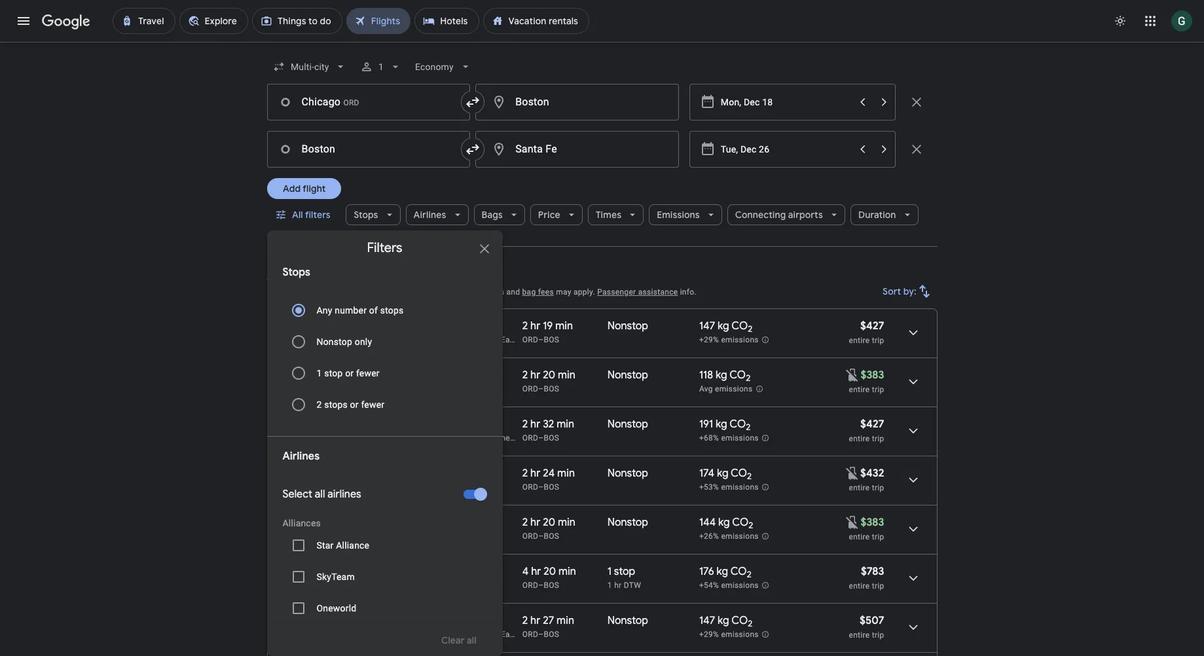 Task type: vqa. For each thing, say whether or not it's contained in the screenshot.
the may
yes



Task type: describe. For each thing, give the bounding box(es) containing it.
2 hr 19 min ord – bos
[[522, 320, 573, 344]]

envoy inside 10:01 am – 1:28 pm operated by envoy air as american eagle 2 hr 27 min ord – bos
[[416, 630, 438, 639]]

min for 118
[[558, 369, 575, 382]]

bos for 191
[[544, 433, 559, 443]]

skyteam
[[317, 572, 355, 582]]

flight details. leaves o'hare international airport at 7:10 am on monday, december 18 and arrives at boston logan international airport at 10:30 am on monday, december 18. image
[[897, 366, 929, 397]]

1 air from the top
[[440, 335, 451, 344]]

– for 144
[[538, 532, 544, 541]]

– for 176
[[538, 581, 544, 590]]

+29% emissions for $507
[[699, 630, 759, 639]]

or for stops
[[350, 399, 359, 410]]

bos for 144
[[544, 532, 559, 541]]

eagle inside 10:01 am – 1:28 pm operated by envoy air as american eagle 2 hr 27 min ord – bos
[[501, 630, 521, 639]]

duration
[[858, 209, 896, 221]]

hr for 174
[[530, 467, 540, 480]]

2 inside 174 kg co 2
[[747, 471, 752, 482]]

all filters button
[[267, 199, 341, 230]]

entire trip for 144
[[849, 532, 884, 541]]

2 trip from the top
[[872, 385, 884, 394]]

nonstop flight. element for total duration 2 hr 27 min. element at the bottom
[[608, 614, 648, 629]]

+29% for 2 hr 19 min
[[699, 335, 719, 345]]

airlines inside popup button
[[414, 209, 446, 221]]

hr for 144
[[530, 516, 540, 529]]

total duration 2 hr 27 min. element
[[522, 614, 608, 629]]

connection
[[487, 433, 528, 443]]

united inside 7:10 am – 10:30 am united
[[328, 384, 351, 394]]

hr for 118
[[530, 369, 540, 382]]

2 nonstop flight. element from the top
[[608, 369, 648, 384]]

2 inside 2 hr 32 min ord – bos
[[522, 418, 528, 431]]

flight
[[302, 183, 325, 194]]

add
[[283, 183, 300, 194]]

2 inside 144 kg co 2
[[749, 520, 753, 531]]

1 vertical spatial stops
[[283, 266, 310, 279]]

1 button
[[355, 51, 407, 82]]

airports
[[788, 209, 823, 221]]

operated by envoy air as american eagle
[[370, 335, 521, 344]]

kg for nonstop flight. element for the total duration 2 hr 19 min. element
[[718, 320, 729, 333]]

min inside 10:01 am – 1:28 pm operated by envoy air as american eagle 2 hr 27 min ord – bos
[[557, 614, 574, 627]]

delta right airways at left bottom
[[465, 433, 484, 443]]

hr for 147
[[530, 320, 540, 333]]

hr inside 1 stop 1 hr dtw
[[614, 581, 622, 590]]

emissions
[[657, 209, 700, 221]]

2 inside 191 kg co 2
[[746, 422, 751, 433]]

min for 191
[[557, 418, 574, 431]]

republic
[[400, 433, 432, 443]]

nonstop for second nonstop flight. element from the top
[[608, 369, 648, 382]]

2 inside 176 kg co 2
[[747, 569, 752, 580]]

delta down 2 stops or fewer
[[328, 433, 347, 443]]

2 hr 20 min ord – bos for 118
[[522, 369, 575, 394]]

emissions down 176 kg co 2
[[721, 581, 759, 590]]

1 eagle from the top
[[501, 335, 521, 344]]

filters
[[367, 240, 402, 256]]

147 kg co 2 for $427
[[699, 320, 753, 335]]

$427 entire trip for 191
[[849, 418, 884, 443]]

+26%
[[699, 532, 719, 541]]

this price for this flight doesn't include overhead bin access. if you need a carry-on bag, use the bags filter to update prices. image for 144
[[845, 514, 861, 530]]

7:10 am
[[328, 369, 365, 382]]

operated for operated by republic airways delta connection
[[354, 433, 388, 443]]

Departure text field
[[721, 84, 851, 120]]

remove flight from boston to santa fe on tue, dec 26 image
[[908, 141, 924, 157]]

2 hr 24 min ord – bos
[[522, 467, 575, 492]]

– inside 7:10 am – 10:30 am united
[[368, 369, 374, 382]]

191
[[699, 418, 713, 431]]

Arrival time: 10:30 AM. text field
[[377, 369, 421, 382]]

total duration 2 hr 20 min. element for 144
[[522, 516, 608, 531]]

assistance
[[638, 287, 678, 297]]

avg emissions
[[699, 384, 753, 394]]

4 hr 20 min ord – bos
[[522, 565, 576, 590]]

nonstop flight. element for total duration 2 hr 24 min. element
[[608, 467, 648, 482]]

sort by:
[[882, 285, 916, 297]]

of
[[369, 305, 378, 316]]

5 nonstop flight. element from the top
[[608, 516, 648, 531]]

star
[[317, 540, 334, 551]]

co for second nonstop flight. element from the top
[[729, 369, 746, 382]]

783 US dollars text field
[[861, 565, 884, 578]]

$507 entire trip
[[849, 614, 884, 640]]

min for 144
[[558, 516, 575, 529]]

+
[[375, 287, 380, 297]]

by inside 10:01 am – 1:28 pm operated by envoy air as american eagle 2 hr 27 min ord – bos
[[406, 630, 414, 639]]

10:30 am
[[377, 369, 421, 382]]

3 entire from the top
[[849, 434, 870, 443]]

nonstop only
[[317, 337, 372, 347]]

1 fees from the left
[[382, 287, 398, 297]]

1 entire from the top
[[849, 336, 870, 345]]

avg
[[699, 384, 713, 394]]

price
[[538, 209, 560, 221]]

connecting
[[735, 209, 786, 221]]

stops inside stops "popup button"
[[354, 209, 378, 221]]

emissions for nonstop flight. element for the total duration 2 hr 19 min. element
[[721, 335, 759, 345]]

2 inside 118 kg co 2
[[746, 373, 751, 384]]

0 horizontal spatial airlines
[[283, 450, 320, 463]]

174
[[699, 467, 714, 480]]

– left arrival time: 1:28 pm. text field
[[373, 614, 380, 627]]

1 trip from the top
[[872, 336, 884, 345]]

1 stop 1 hr dtw
[[608, 565, 641, 590]]

1 for 1 stop 1 hr dtw
[[608, 565, 612, 578]]

176
[[699, 565, 714, 578]]

– for 191
[[538, 433, 544, 443]]

any
[[317, 305, 332, 316]]

Departure time: 7:10 AM. text field
[[328, 369, 365, 382]]

432 US dollars text field
[[860, 467, 884, 480]]

change appearance image
[[1105, 5, 1136, 37]]

star alliance
[[317, 540, 369, 551]]

co inside 176 kg co 2
[[730, 565, 747, 578]]

operated for operated by envoy air as american eagle
[[370, 335, 404, 344]]

operated inside 10:01 am – 1:28 pm operated by envoy air as american eagle 2 hr 27 min ord – bos
[[370, 630, 404, 639]]

$783
[[861, 565, 884, 578]]

filters
[[305, 209, 330, 221]]

+54% emissions
[[699, 581, 759, 590]]

passenger assistance button
[[597, 287, 678, 297]]

main menu image
[[16, 13, 31, 29]]

leaves o'hare international airport at 10:01 am on monday, december 18 and arrives at boston logan international airport at 1:28 pm on monday, december 18. element
[[328, 614, 418, 627]]

prices include required taxes + fees for 1 adult. optional charges and bag fees may apply. passenger assistance
[[267, 287, 678, 297]]

kg inside 176 kg co 2
[[717, 565, 728, 578]]

by:
[[903, 285, 916, 297]]

total duration 2 hr 20 min. element for 118
[[522, 369, 608, 384]]

co for nonstop flight. element related to total duration 2 hr 24 min. element
[[731, 467, 747, 480]]

include
[[292, 287, 319, 297]]

flight details. leaves o'hare international airport at 7:05 am on monday, december 18 and arrives at boston logan international airport at 12:25 pm on monday, december 18. image
[[897, 562, 929, 594]]

oneworld
[[317, 603, 356, 614]]

1 vertical spatial stops
[[324, 399, 348, 410]]

only
[[355, 337, 372, 347]]

+54%
[[699, 581, 719, 590]]

$427 entire trip for 147
[[849, 320, 884, 345]]

all
[[315, 488, 325, 501]]

2 fees from the left
[[538, 287, 554, 297]]

176 kg co 2
[[699, 565, 752, 580]]

fewer for 2 stops or fewer
[[361, 399, 384, 410]]

prices
[[267, 287, 290, 297]]

144
[[699, 516, 716, 529]]

dtw
[[624, 581, 641, 590]]

32
[[543, 418, 554, 431]]

alliances
[[283, 518, 321, 528]]

20 for 118
[[543, 369, 555, 382]]

operated by republic airways delta connection
[[354, 433, 528, 443]]

total duration 2 hr 19 min. element
[[522, 320, 608, 335]]

this price for this flight doesn't include overhead bin access. if you need a carry-on bag, use the bags filter to update prices. image
[[845, 465, 860, 481]]

2 stops or fewer
[[317, 399, 384, 410]]

Departure time: 7:04 AM. text field
[[328, 320, 367, 333]]

american inside 10:01 am – 1:28 pm operated by envoy air as american eagle 2 hr 27 min ord – bos
[[464, 630, 499, 639]]

1:28 pm
[[382, 614, 418, 627]]

ord for 191
[[522, 433, 538, 443]]

and
[[506, 287, 520, 297]]

nonstop for nonstop only
[[317, 337, 352, 347]]

select all airlines
[[283, 488, 361, 501]]

taxes
[[353, 287, 373, 297]]

ord inside 10:01 am – 1:28 pm operated by envoy air as american eagle 2 hr 27 min ord – bos
[[522, 630, 538, 639]]

$383 for 144
[[861, 516, 884, 529]]

any number of stops
[[317, 305, 404, 316]]

147 for 2 hr 27 min
[[699, 614, 715, 627]]

– for 147
[[538, 335, 544, 344]]

$783 entire trip
[[849, 565, 884, 591]]

sort
[[882, 285, 901, 297]]

– for 174
[[538, 483, 544, 492]]

all flights to boston
[[267, 267, 385, 284]]

air inside 10:01 am – 1:28 pm operated by envoy air as american eagle 2 hr 27 min ord – bos
[[440, 630, 451, 639]]

entire inside $507 entire trip
[[849, 631, 870, 640]]

charges
[[475, 287, 504, 297]]

2 hr 32 min ord – bos
[[522, 418, 574, 443]]

147 for 2 hr 19 min
[[699, 320, 715, 333]]

+29% emissions for $427
[[699, 335, 759, 345]]

2 united from the top
[[328, 532, 351, 541]]

by for envoy
[[406, 335, 414, 344]]

kg for second nonstop flight. element from the top
[[716, 369, 727, 382]]

hr for 176
[[531, 565, 541, 578]]

2 inside 10:01 am – 1:28 pm operated by envoy air as american eagle 2 hr 27 min ord – bos
[[522, 614, 528, 627]]

to
[[326, 267, 339, 284]]

price button
[[530, 199, 583, 230]]

co for second nonstop flight. element from the bottom of the page
[[732, 516, 749, 529]]

apply.
[[574, 287, 595, 297]]

add flight button
[[267, 178, 341, 199]]

swap origin and destination. image
[[465, 94, 481, 110]]



Task type: locate. For each thing, give the bounding box(es) containing it.
trip inside $783 entire trip
[[872, 581, 884, 591]]

hr left 32
[[530, 418, 540, 431]]

total duration 2 hr 20 min. element down 2 hr 24 min ord – bos
[[522, 516, 608, 531]]

hr for 191
[[530, 418, 540, 431]]

stops
[[354, 209, 378, 221], [283, 266, 310, 279]]

1 147 from the top
[[699, 320, 715, 333]]

operated down of
[[370, 335, 404, 344]]

2 hr 20 min ord – bos up total duration 4 hr 20 min. element
[[522, 516, 575, 541]]

2 vertical spatial 20
[[544, 565, 556, 578]]

entire
[[849, 336, 870, 345], [849, 385, 870, 394], [849, 434, 870, 443], [849, 483, 870, 492], [849, 532, 870, 541], [849, 581, 870, 591], [849, 631, 870, 640]]

10:01 am
[[328, 614, 371, 627]]

1 entire trip from the top
[[849, 385, 884, 394]]

$383 for 118
[[861, 369, 884, 382]]

$427 for 147
[[860, 320, 884, 333]]

ord down total duration 2 hr 27 min. element at the bottom
[[522, 630, 538, 639]]

7 entire from the top
[[849, 631, 870, 640]]

or
[[345, 368, 354, 378], [350, 399, 359, 410]]

383 us dollars text field left flight details. leaves o'hare international airport at 7:10 am on monday, december 18 and arrives at boston logan international airport at 10:30 am on monday, december 18. icon
[[861, 369, 884, 382]]

5 bos from the top
[[544, 532, 559, 541]]

$427
[[860, 320, 884, 333], [860, 418, 884, 431]]

nonstop
[[608, 320, 648, 333], [317, 337, 352, 347], [608, 369, 648, 382], [608, 418, 648, 431], [608, 467, 648, 480], [608, 516, 648, 529], [608, 614, 648, 627]]

2 +29% emissions from the top
[[699, 630, 759, 639]]

0 vertical spatial envoy
[[416, 335, 438, 344]]

2 bos from the top
[[544, 384, 559, 394]]

envoy
[[416, 335, 438, 344], [416, 630, 438, 639]]

fees right +
[[382, 287, 398, 297]]

2 this price for this flight doesn't include overhead bin access. if you need a carry-on bag, use the bags filter to update prices. image from the top
[[845, 514, 861, 530]]

trip down $783
[[872, 581, 884, 591]]

2 up connection
[[522, 418, 528, 431]]

0 vertical spatial 147 kg co 2
[[699, 320, 753, 335]]

1 +29% emissions from the top
[[699, 335, 759, 345]]

bos inside 2 hr 24 min ord – bos
[[544, 483, 559, 492]]

2 up "+68% emissions"
[[746, 422, 751, 433]]

1 vertical spatial airlines
[[283, 450, 320, 463]]

+53% emissions
[[699, 483, 759, 492]]

1 vertical spatial entire trip
[[849, 483, 884, 492]]

$383 left the "flight details. leaves o'hare international airport at 9:05 am on monday, december 18 and arrives at boston logan international airport at 12:25 pm on monday, december 18." icon
[[861, 516, 884, 529]]

2 383 us dollars text field from the top
[[861, 516, 884, 529]]

24
[[543, 467, 555, 480]]

min right 24
[[557, 467, 575, 480]]

1 vertical spatial $427
[[860, 418, 884, 431]]

nonstop for nonstop flight. element for the total duration 2 hr 19 min. element
[[608, 320, 648, 333]]

7:04 am
[[328, 320, 367, 333]]

hr inside 2 hr 19 min ord – bos
[[530, 320, 540, 333]]

– up 4 hr 20 min ord – bos
[[538, 532, 544, 541]]

stop for 1 stop or fewer
[[324, 368, 343, 378]]

all up prices
[[267, 267, 282, 284]]

co up the +26% emissions
[[732, 516, 749, 529]]

min inside 2 hr 19 min ord – bos
[[555, 320, 573, 333]]

stop inside option group
[[324, 368, 343, 378]]

kg up 118 kg co 2
[[718, 320, 729, 333]]

ord for 144
[[522, 532, 538, 541]]

entire down $507 text box
[[849, 631, 870, 640]]

nonstop for nonstop flight. element for total duration 2 hr 27 min. element at the bottom
[[608, 614, 648, 627]]

bag
[[522, 287, 536, 297]]

1 vertical spatial or
[[350, 399, 359, 410]]

envoy down arrival time: 1:28 pm. text field
[[416, 630, 438, 639]]

flight details. leaves o'hare international airport at 9:05 am on monday, december 18 and arrives at boston logan international airport at 12:25 pm on monday, december 18. image
[[897, 513, 929, 545]]

emissions for nonstop flight. element for total duration 2 hr 27 min. element at the bottom
[[721, 630, 759, 639]]

nonstop flight. element
[[608, 320, 648, 335], [608, 369, 648, 384], [608, 418, 648, 433], [608, 467, 648, 482], [608, 516, 648, 531], [608, 614, 648, 629]]

1 383 us dollars text field from the top
[[861, 369, 884, 382]]

7:05 am
[[328, 565, 367, 578]]

kg inside 174 kg co 2
[[717, 467, 728, 480]]

1 $427 from the top
[[860, 320, 884, 333]]

– inside 2 hr 24 min ord – bos
[[538, 483, 544, 492]]

0 vertical spatial +29% emissions
[[699, 335, 759, 345]]

+29% for 2 hr 27 min
[[699, 630, 719, 639]]

number
[[335, 305, 367, 316]]

$427 left flight details. leaves o'hare international airport at 7:35 am on monday, december 18 and arrives at boston logan international airport at 11:07 am on monday, december 18. image
[[860, 418, 884, 431]]

2 total duration 2 hr 20 min. element from the top
[[522, 516, 608, 531]]

– up 32
[[538, 384, 544, 394]]

bos inside 2 hr 32 min ord – bos
[[544, 433, 559, 443]]

min for 147
[[555, 320, 573, 333]]

as inside 10:01 am – 1:28 pm operated by envoy air as american eagle 2 hr 27 min ord – bos
[[453, 630, 461, 639]]

0 vertical spatial 2 hr 20 min ord – bos
[[522, 369, 575, 394]]

1 vertical spatial $427 entire trip
[[849, 418, 884, 443]]

all
[[292, 209, 303, 221], [267, 267, 282, 284]]

add flight
[[283, 183, 325, 194]]

0 vertical spatial total duration 2 hr 20 min. element
[[522, 369, 608, 384]]

– down '27'
[[538, 630, 544, 639]]

2 up "+53% emissions"
[[747, 471, 752, 482]]

nonstop for second nonstop flight. element from the bottom of the page
[[608, 516, 648, 529]]

1 total duration 2 hr 20 min. element from the top
[[522, 369, 608, 384]]

0 vertical spatial air
[[440, 335, 451, 344]]

2 vertical spatial entire trip
[[849, 532, 884, 541]]

1 united from the top
[[328, 384, 351, 394]]

hr down 2 hr 19 min ord – bos on the left of the page
[[530, 369, 540, 382]]

airlines
[[327, 488, 361, 501]]

emissions down 118 kg co 2
[[715, 384, 753, 394]]

none search field containing filters
[[267, 51, 937, 656]]

co inside 174 kg co 2
[[731, 467, 747, 480]]

4
[[522, 565, 529, 578]]

2 entire trip from the top
[[849, 483, 884, 492]]

3 bos from the top
[[544, 433, 559, 443]]

2 $427 entire trip from the top
[[849, 418, 884, 443]]

Departure time: 7:05 AM. text field
[[328, 565, 367, 578]]

– down 19
[[538, 335, 544, 344]]

2 down 2 hr 19 min ord – bos on the left of the page
[[522, 369, 528, 382]]

+26% emissions
[[699, 532, 759, 541]]

383 us dollars text field for 118
[[861, 369, 884, 382]]

1 vertical spatial total duration 2 hr 20 min. element
[[522, 516, 608, 531]]

co up "+53% emissions"
[[731, 467, 747, 480]]

0 vertical spatial by
[[406, 335, 414, 344]]

connecting airports button
[[727, 199, 845, 230]]

hr inside 4 hr 20 min ord – bos
[[531, 565, 541, 578]]

trip up $783
[[872, 532, 884, 541]]

174 kg co 2
[[699, 467, 752, 482]]

entire trip for 118
[[849, 385, 884, 394]]

emissions for nonstop flight. element related to total duration 2 hr 24 min. element
[[721, 483, 759, 492]]

1 horizontal spatial stop
[[614, 565, 635, 578]]

envoy up 10:30 am
[[416, 335, 438, 344]]

383 us dollars text field left the "flight details. leaves o'hare international airport at 9:05 am on monday, december 18 and arrives at boston logan international airport at 12:25 pm on monday, december 18." icon
[[861, 516, 884, 529]]

min right '27'
[[557, 614, 574, 627]]

bos for 147
[[544, 335, 559, 344]]

0 vertical spatial eagle
[[501, 335, 521, 344]]

flight details. leaves o'hare international airport at 7:04 am on monday, december 18 and arrives at boston logan international airport at 10:23 am on monday, december 18. image
[[897, 317, 929, 348]]

2 vertical spatial operated
[[370, 630, 404, 639]]

operated
[[370, 335, 404, 344], [354, 433, 388, 443], [370, 630, 404, 639]]

4 bos from the top
[[544, 483, 559, 492]]

hr inside 10:01 am – 1:28 pm operated by envoy air as american eagle 2 hr 27 min ord – bos
[[530, 614, 540, 627]]

kg for second nonstop flight. element from the bottom of the page
[[718, 516, 730, 529]]

6 entire from the top
[[849, 581, 870, 591]]

this price for this flight doesn't include overhead bin access. if you need a carry-on bag, use the bags filter to update prices. image for 118
[[845, 367, 861, 383]]

6 bos from the top
[[544, 581, 559, 590]]

2 as from the top
[[453, 630, 461, 639]]

20 for 144
[[543, 516, 555, 529]]

min down 2 hr 24 min ord – bos
[[558, 516, 575, 529]]

1 horizontal spatial stops
[[380, 305, 404, 316]]

hr inside 2 hr 24 min ord – bos
[[530, 467, 540, 480]]

trip up 427 us dollars text box
[[872, 385, 884, 394]]

adult.
[[419, 287, 440, 297]]

20 down 2 hr 19 min ord – bos on the left of the page
[[543, 369, 555, 382]]

operated down 2 stops or fewer
[[354, 433, 388, 443]]

1
[[378, 62, 384, 72], [412, 287, 417, 297], [317, 368, 322, 378], [608, 565, 612, 578], [608, 581, 612, 590]]

kg up avg emissions
[[716, 369, 727, 382]]

flight details. leaves o'hare international airport at 10:01 am on monday, december 18 and arrives at boston logan international airport at 1:28 pm on monday, december 18. image
[[897, 612, 929, 643]]

2
[[522, 320, 528, 333], [748, 324, 753, 335], [522, 369, 528, 382], [746, 373, 751, 384], [317, 399, 322, 410], [522, 418, 528, 431], [746, 422, 751, 433], [522, 467, 528, 480], [747, 471, 752, 482], [522, 516, 528, 529], [749, 520, 753, 531], [747, 569, 752, 580], [522, 614, 528, 627], [748, 618, 753, 629]]

3 entire trip from the top
[[849, 532, 884, 541]]

1 vertical spatial as
[[453, 630, 461, 639]]

2 147 from the top
[[699, 614, 715, 627]]

bos for 174
[[544, 483, 559, 492]]

Arrival time: 1:28 PM. text field
[[382, 614, 418, 627]]

1 for 1
[[378, 62, 384, 72]]

flight details. leaves o'hare international airport at 7:35 am on monday, december 18 and arrives at boston logan international airport at 11:07 am on monday, december 18. image
[[897, 415, 929, 447]]

emissions down 144 kg co 2
[[721, 532, 759, 541]]

stops
[[380, 305, 404, 316], [324, 399, 348, 410]]

ord inside 2 hr 32 min ord – bos
[[522, 433, 538, 443]]

kg up the +26% emissions
[[718, 516, 730, 529]]

stops button
[[346, 199, 400, 230]]

1 vertical spatial all
[[267, 267, 282, 284]]

+29% emissions down +54% emissions at the right bottom
[[699, 630, 759, 639]]

+53%
[[699, 483, 719, 492]]

airlines right stops "popup button"
[[414, 209, 446, 221]]

0 horizontal spatial fees
[[382, 287, 398, 297]]

co for nonstop flight. element related to total duration 2 hr 32 min. element
[[730, 418, 746, 431]]

united down the 7:10 am text field
[[328, 384, 351, 394]]

ord for 118
[[522, 384, 538, 394]]

2 vertical spatial by
[[406, 630, 414, 639]]

6 trip from the top
[[872, 581, 884, 591]]

0 horizontal spatial stop
[[324, 368, 343, 378]]

4 trip from the top
[[872, 483, 884, 492]]

0 vertical spatial fewer
[[356, 368, 380, 378]]

0 vertical spatial $383
[[861, 369, 884, 382]]

entire trip up $783
[[849, 532, 884, 541]]

stops up the filters
[[354, 209, 378, 221]]

$383
[[861, 369, 884, 382], [861, 516, 884, 529]]

passenger
[[597, 287, 636, 297]]

1 vertical spatial this price for this flight doesn't include overhead bin access. if you need a carry-on bag, use the bags filter to update prices. image
[[845, 514, 861, 530]]

3 trip from the top
[[872, 434, 884, 443]]

2 left 24
[[522, 467, 528, 480]]

$383 left flight details. leaves o'hare international airport at 7:10 am on monday, december 18 and arrives at boston logan international airport at 10:30 am on monday, december 18. icon
[[861, 369, 884, 382]]

operated down arrival time: 1:28 pm. text field
[[370, 630, 404, 639]]

2 eagle from the top
[[501, 630, 521, 639]]

ord for 176
[[522, 581, 538, 590]]

1 vertical spatial 2 hr 20 min ord – bos
[[522, 516, 575, 541]]

co inside 144 kg co 2
[[732, 516, 749, 529]]

Departure text field
[[721, 132, 851, 167]]

+29% emissions up 118 kg co 2
[[699, 335, 759, 345]]

2 +29% from the top
[[699, 630, 719, 639]]

1 vertical spatial +29%
[[699, 630, 719, 639]]

1 vertical spatial united
[[328, 532, 351, 541]]

1 vertical spatial operated
[[354, 433, 388, 443]]

min for 176
[[558, 565, 576, 578]]

airlines button
[[406, 199, 469, 230]]

emissions
[[721, 335, 759, 345], [715, 384, 753, 394], [721, 434, 759, 443], [721, 483, 759, 492], [721, 532, 759, 541], [721, 581, 759, 590], [721, 630, 759, 639]]

or for stop
[[345, 368, 354, 378]]

bag fees button
[[522, 287, 554, 297]]

None text field
[[267, 84, 470, 120]]

1 bos from the top
[[544, 335, 559, 344]]

1 +29% from the top
[[699, 335, 719, 345]]

nonstop for nonstop flight. element related to total duration 2 hr 32 min. element
[[608, 418, 648, 431]]

hr left 19
[[530, 320, 540, 333]]

2 inside the stops option group
[[317, 399, 322, 410]]

147 kg co 2 up 118 kg co 2
[[699, 320, 753, 335]]

nonstop flight. element for the total duration 2 hr 19 min. element
[[608, 320, 648, 335]]

emissions up 118 kg co 2
[[721, 335, 759, 345]]

min for 174
[[557, 467, 575, 480]]

bos inside 10:01 am – 1:28 pm operated by envoy air as american eagle 2 hr 27 min ord – bos
[[544, 630, 559, 639]]

kg for nonstop flight. element related to total duration 2 hr 24 min. element
[[717, 467, 728, 480]]

emissions for nonstop flight. element related to total duration 2 hr 32 min. element
[[721, 434, 759, 443]]

0 vertical spatial $427 entire trip
[[849, 320, 884, 345]]

1 stop or fewer
[[317, 368, 380, 378]]

may
[[556, 287, 571, 297]]

total duration 2 hr 32 min. element
[[522, 418, 608, 433]]

2 hr 20 min ord – bos up 32
[[522, 369, 575, 394]]

trip down 427 us dollars text field at the right
[[872, 336, 884, 345]]

1 vertical spatial 147
[[699, 614, 715, 627]]

entire trip for 174
[[849, 483, 884, 492]]

ord down total duration 2 hr 32 min. element
[[522, 433, 538, 443]]

1 this price for this flight doesn't include overhead bin access. if you need a carry-on bag, use the bags filter to update prices. image from the top
[[845, 367, 861, 383]]

kg inside 118 kg co 2
[[716, 369, 727, 382]]

by for republic
[[390, 433, 398, 443]]

1 vertical spatial eagle
[[501, 630, 521, 639]]

– for 118
[[538, 384, 544, 394]]

bos down 19
[[544, 335, 559, 344]]

ord inside 2 hr 24 min ord – bos
[[522, 483, 538, 492]]

7:10 am – 10:30 am united
[[328, 369, 421, 394]]

trip down $432
[[872, 483, 884, 492]]

emissions for second nonstop flight. element from the bottom of the page
[[721, 532, 759, 541]]

trip
[[872, 336, 884, 345], [872, 385, 884, 394], [872, 434, 884, 443], [872, 483, 884, 492], [872, 532, 884, 541], [872, 581, 884, 591], [872, 631, 884, 640]]

147 down +54%
[[699, 614, 715, 627]]

hr inside 2 hr 32 min ord – bos
[[530, 418, 540, 431]]

147 up 118
[[699, 320, 715, 333]]

507 US dollars text field
[[860, 614, 884, 627]]

0 vertical spatial united
[[328, 384, 351, 394]]

by
[[406, 335, 414, 344], [390, 433, 398, 443], [406, 630, 414, 639]]

0 vertical spatial $427
[[860, 320, 884, 333]]

ord for 147
[[522, 335, 538, 344]]

select
[[283, 488, 312, 501]]

1 inside the stops option group
[[317, 368, 322, 378]]

kg up "+53% emissions"
[[717, 467, 728, 480]]

ord inside 4 hr 20 min ord – bos
[[522, 581, 538, 590]]

leaves o'hare international airport at 7:10 am on monday, december 18 and arrives at boston logan international airport at 10:30 am on monday, december 18. element
[[328, 369, 421, 382]]

min right 32
[[557, 418, 574, 431]]

1 vertical spatial 20
[[543, 516, 555, 529]]

4 ord from the top
[[522, 483, 538, 492]]

bags button
[[474, 199, 525, 230]]

bos inside 2 hr 19 min ord – bos
[[544, 335, 559, 344]]

bos inside 4 hr 20 min ord – bos
[[544, 581, 559, 590]]

0 vertical spatial 383 us dollars text field
[[861, 369, 884, 382]]

hr right '4'
[[531, 565, 541, 578]]

total duration 4 hr 20 min. element
[[522, 565, 608, 580]]

min inside 2 hr 24 min ord – bos
[[557, 467, 575, 480]]

all left filters
[[292, 209, 303, 221]]

united up 7:05 am
[[328, 532, 351, 541]]

ord inside 2 hr 19 min ord – bos
[[522, 335, 538, 344]]

co inside 191 kg co 2
[[730, 418, 746, 431]]

2 up +54% emissions at the right bottom
[[747, 569, 752, 580]]

stop for 1 stop 1 hr dtw
[[614, 565, 635, 578]]

118
[[699, 369, 713, 382]]

27
[[543, 614, 554, 627]]

flight details. leaves o'hare international airport at 8:40 am on monday, december 18 and arrives at boston logan international airport at 12:04 pm on monday, december 18. image
[[897, 464, 929, 496]]

all for all filters
[[292, 209, 303, 221]]

for
[[400, 287, 410, 297]]

427 US dollars text field
[[860, 418, 884, 431]]

5 entire from the top
[[849, 532, 870, 541]]

air
[[440, 335, 451, 344], [440, 630, 451, 639]]

– inside 2 hr 32 min ord – bos
[[538, 433, 544, 443]]

entire inside $783 entire trip
[[849, 581, 870, 591]]

3 ord from the top
[[522, 433, 538, 443]]

bos up 32
[[544, 384, 559, 394]]

1 vertical spatial envoy
[[416, 630, 438, 639]]

7 ord from the top
[[522, 630, 538, 639]]

airlines up select
[[283, 450, 320, 463]]

2 $383 from the top
[[861, 516, 884, 529]]

None search field
[[267, 51, 937, 656]]

0 vertical spatial +29%
[[699, 335, 719, 345]]

5 ord from the top
[[522, 532, 538, 541]]

1 ord from the top
[[522, 335, 538, 344]]

0 horizontal spatial stops
[[324, 399, 348, 410]]

147 kg co 2 for $507
[[699, 614, 753, 629]]

stop down nonstop only
[[324, 368, 343, 378]]

0 vertical spatial or
[[345, 368, 354, 378]]

bos down total duration 4 hr 20 min. element
[[544, 581, 559, 590]]

2 up '4'
[[522, 516, 528, 529]]

1 for 1 stop or fewer
[[317, 368, 322, 378]]

1 vertical spatial air
[[440, 630, 451, 639]]

delta inside 7:05 am delta
[[328, 581, 347, 590]]

bags
[[482, 209, 503, 221]]

emissions down 174 kg co 2
[[721, 483, 759, 492]]

4 nonstop flight. element from the top
[[608, 467, 648, 482]]

19
[[543, 320, 553, 333]]

layover (1 of 1) is a 1 hr layover at detroit metropolitan wayne county airport in detroit. element
[[608, 580, 693, 591]]

$507
[[860, 614, 884, 627]]

1 vertical spatial $383
[[861, 516, 884, 529]]

stop inside 1 stop 1 hr dtw
[[614, 565, 635, 578]]

6 ord from the top
[[522, 581, 538, 590]]

total duration 2 hr 24 min. element
[[522, 467, 608, 482]]

2 inside 2 hr 24 min ord – bos
[[522, 467, 528, 480]]

20 down 2 hr 24 min ord – bos
[[543, 516, 555, 529]]

0 vertical spatial airlines
[[414, 209, 446, 221]]

2 envoy from the top
[[416, 630, 438, 639]]

sort by: button
[[877, 276, 937, 307]]

–
[[538, 335, 544, 344], [368, 369, 374, 382], [538, 384, 544, 394], [538, 433, 544, 443], [538, 483, 544, 492], [538, 532, 544, 541], [538, 581, 544, 590], [373, 614, 380, 627], [538, 630, 544, 639]]

1 horizontal spatial fees
[[538, 287, 554, 297]]

427 US dollars text field
[[860, 320, 884, 333]]

1 horizontal spatial airlines
[[414, 209, 446, 221]]

1 vertical spatial by
[[390, 433, 398, 443]]

147 kg co 2 down +54% emissions at the right bottom
[[699, 614, 753, 629]]

required
[[321, 287, 351, 297]]

by down arrival time: 1:28 pm. text field
[[406, 630, 414, 639]]

None text field
[[475, 84, 679, 120], [267, 131, 470, 168], [475, 131, 679, 168], [475, 84, 679, 120], [267, 131, 470, 168], [475, 131, 679, 168]]

co up "+68% emissions"
[[730, 418, 746, 431]]

co up +54% emissions at the right bottom
[[730, 565, 747, 578]]

$427 entire trip up $432 text field
[[849, 418, 884, 443]]

0 vertical spatial entire trip
[[849, 385, 884, 394]]

20 inside 4 hr 20 min ord – bos
[[544, 565, 556, 578]]

by up 10:30 am
[[406, 335, 414, 344]]

all inside button
[[292, 209, 303, 221]]

total duration 2 hr 20 min. element
[[522, 369, 608, 384], [522, 516, 608, 531]]

0 vertical spatial stop
[[324, 368, 343, 378]]

times button
[[588, 199, 644, 230]]

stops right of
[[380, 305, 404, 316]]

1 vertical spatial stop
[[614, 565, 635, 578]]

+68%
[[699, 434, 719, 443]]

1 horizontal spatial all
[[292, 209, 303, 221]]

min inside 4 hr 20 min ord – bos
[[558, 565, 576, 578]]

+29% emissions
[[699, 335, 759, 345], [699, 630, 759, 639]]

entire down 427 us dollars text box
[[849, 434, 870, 443]]

1 as from the top
[[453, 335, 461, 344]]

nonstop inside the stops option group
[[317, 337, 352, 347]]

this price for this flight doesn't include overhead bin access. if you need a carry-on bag, use the bags filter to update prices. image
[[845, 367, 861, 383], [845, 514, 861, 530]]

nonstop for nonstop flight. element related to total duration 2 hr 24 min. element
[[608, 467, 648, 480]]

0 horizontal spatial all
[[267, 267, 282, 284]]

383 US dollars text field
[[861, 369, 884, 382], [861, 516, 884, 529]]

0 vertical spatial all
[[292, 209, 303, 221]]

0 vertical spatial stops
[[380, 305, 404, 316]]

connecting airports
[[735, 209, 823, 221]]

min right 19
[[555, 320, 573, 333]]

20 for 176
[[544, 565, 556, 578]]

2 up the +26% emissions
[[749, 520, 753, 531]]

2 up 118 kg co 2
[[748, 324, 753, 335]]

ord down total duration 2 hr 24 min. element
[[522, 483, 538, 492]]

emissions down +54% emissions at the right bottom
[[721, 630, 759, 639]]

6 nonstop flight. element from the top
[[608, 614, 648, 629]]

1 vertical spatial fewer
[[361, 399, 384, 410]]

emissions for second nonstop flight. element from the top
[[715, 384, 753, 394]]

jetblue
[[328, 483, 355, 492]]

bos for 176
[[544, 581, 559, 590]]

0 horizontal spatial stops
[[283, 266, 310, 279]]

close dialog image
[[476, 241, 492, 257]]

this price for this flight doesn't include overhead bin access. if you need a carry-on bag, use the bags filter to update prices. image down 427 us dollars text field at the right
[[845, 367, 861, 383]]

2 ord from the top
[[522, 384, 538, 394]]

hr left 24
[[530, 467, 540, 480]]

optional
[[442, 287, 473, 297]]

$432
[[860, 467, 884, 480]]

Departure time: 10:01 AM. text field
[[328, 614, 371, 627]]

kg for nonstop flight. element for total duration 2 hr 27 min. element at the bottom
[[718, 614, 729, 627]]

entire down $783 text box
[[849, 581, 870, 591]]

boston
[[342, 267, 385, 284]]

2 down +54% emissions at the right bottom
[[748, 618, 753, 629]]

0 vertical spatial this price for this flight doesn't include overhead bin access. if you need a carry-on bag, use the bags filter to update prices. image
[[845, 367, 861, 383]]

3 nonstop flight. element from the top
[[608, 418, 648, 433]]

1 envoy from the top
[[416, 335, 438, 344]]

5 trip from the top
[[872, 532, 884, 541]]

american
[[328, 335, 363, 344], [464, 335, 499, 344], [464, 630, 499, 639]]

2 147 kg co 2 from the top
[[699, 614, 753, 629]]

kg inside 144 kg co 2
[[718, 516, 730, 529]]

– down total duration 4 hr 20 min. element
[[538, 581, 544, 590]]

4 entire from the top
[[849, 483, 870, 492]]

0 vertical spatial operated
[[370, 335, 404, 344]]

1 vertical spatial +29% emissions
[[699, 630, 759, 639]]

147 kg co 2
[[699, 320, 753, 335], [699, 614, 753, 629]]

0 vertical spatial 20
[[543, 369, 555, 382]]

20
[[543, 369, 555, 382], [543, 516, 555, 529], [544, 565, 556, 578]]

0 vertical spatial as
[[453, 335, 461, 344]]

1 inside "popup button"
[[378, 62, 384, 72]]

remove flight from chicago to boston on mon, dec 18 image
[[908, 94, 924, 110]]

swap origin and destination. image
[[465, 141, 481, 157]]

co up avg emissions
[[729, 369, 746, 382]]

7 trip from the top
[[872, 631, 884, 640]]

1 horizontal spatial stops
[[354, 209, 378, 221]]

2 air from the top
[[440, 630, 451, 639]]

bos for 118
[[544, 384, 559, 394]]

1 stop flight. element
[[608, 565, 635, 580]]

kg for nonstop flight. element related to total duration 2 hr 32 min. element
[[716, 418, 727, 431]]

co for nonstop flight. element for total duration 2 hr 27 min. element at the bottom
[[731, 614, 748, 627]]

7 bos from the top
[[544, 630, 559, 639]]

– inside 4 hr 20 min ord – bos
[[538, 581, 544, 590]]

co inside 118 kg co 2
[[729, 369, 746, 382]]

– inside 2 hr 19 min ord – bos
[[538, 335, 544, 344]]

duration button
[[850, 199, 918, 230]]

fewer for 1 stop or fewer
[[356, 368, 380, 378]]

all for all flights to boston
[[267, 267, 282, 284]]

airlines
[[414, 209, 446, 221], [283, 450, 320, 463]]

1 vertical spatial 147 kg co 2
[[699, 614, 753, 629]]

all filters
[[292, 209, 330, 221]]

383 us dollars text field for 144
[[861, 516, 884, 529]]

– right the 7:10 am text field
[[368, 369, 374, 382]]

min inside 2 hr 32 min ord – bos
[[557, 418, 574, 431]]

2 2 hr 20 min ord – bos from the top
[[522, 516, 575, 541]]

as
[[453, 335, 461, 344], [453, 630, 461, 639]]

nonstop flight. element for total duration 2 hr 32 min. element
[[608, 418, 648, 433]]

 image
[[349, 433, 352, 443]]

co down +54% emissions at the right bottom
[[731, 614, 748, 627]]

entire trip up 427 us dollars text box
[[849, 385, 884, 394]]

1 $427 entire trip from the top
[[849, 320, 884, 345]]

entire trip
[[849, 385, 884, 394], [849, 483, 884, 492], [849, 532, 884, 541]]

2 inside 2 hr 19 min ord – bos
[[522, 320, 528, 333]]

1 nonstop flight. element from the top
[[608, 320, 648, 335]]

co for nonstop flight. element for the total duration 2 hr 19 min. element
[[731, 320, 748, 333]]

fees right bag
[[538, 287, 554, 297]]

1 vertical spatial 383 us dollars text field
[[861, 516, 884, 529]]

alliance
[[336, 540, 369, 551]]

20 right '4'
[[544, 565, 556, 578]]

+68% emissions
[[699, 434, 759, 443]]

bos
[[544, 335, 559, 344], [544, 384, 559, 394], [544, 433, 559, 443], [544, 483, 559, 492], [544, 532, 559, 541], [544, 581, 559, 590], [544, 630, 559, 639]]

emissions down 191 kg co 2
[[721, 434, 759, 443]]

stops option group
[[283, 295, 487, 420]]

1 2 hr 20 min ord – bos from the top
[[522, 369, 575, 394]]

2 up avg emissions
[[746, 373, 751, 384]]

– down 24
[[538, 483, 544, 492]]

1 $383 from the top
[[861, 369, 884, 382]]

2 hr 20 min ord – bos for 144
[[522, 516, 575, 541]]

entire up $783 text box
[[849, 532, 870, 541]]

0 vertical spatial 147
[[699, 320, 715, 333]]

$427 for 191
[[860, 418, 884, 431]]

2 entire from the top
[[849, 385, 870, 394]]

0 vertical spatial stops
[[354, 209, 378, 221]]

ord for 174
[[522, 483, 538, 492]]

2 $427 from the top
[[860, 418, 884, 431]]

delta
[[328, 433, 347, 443], [465, 433, 484, 443], [328, 581, 347, 590]]

kg inside 191 kg co 2
[[716, 418, 727, 431]]

118 kg co 2
[[699, 369, 751, 384]]

trip inside $507 entire trip
[[872, 631, 884, 640]]

1 147 kg co 2 from the top
[[699, 320, 753, 335]]

None field
[[267, 55, 352, 79], [410, 55, 477, 79], [267, 55, 352, 79], [410, 55, 477, 79]]

trip down 427 us dollars text box
[[872, 434, 884, 443]]



